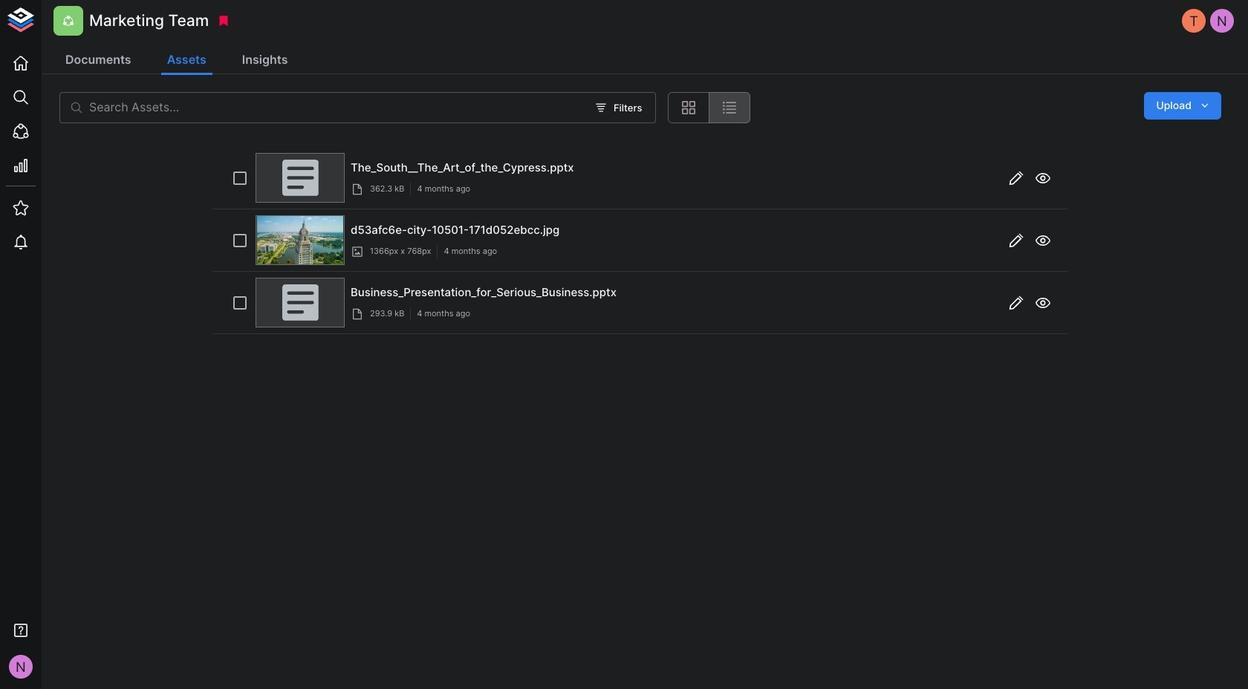 Task type: describe. For each thing, give the bounding box(es) containing it.
remove bookmark image
[[217, 14, 231, 27]]

Search Assets... text field
[[89, 92, 586, 123]]



Task type: vqa. For each thing, say whether or not it's contained in the screenshot.
text field
no



Task type: locate. For each thing, give the bounding box(es) containing it.
group
[[668, 92, 751, 123]]

d53afc6e city 10501 171d052ebcc.jpg image
[[257, 216, 343, 265]]



